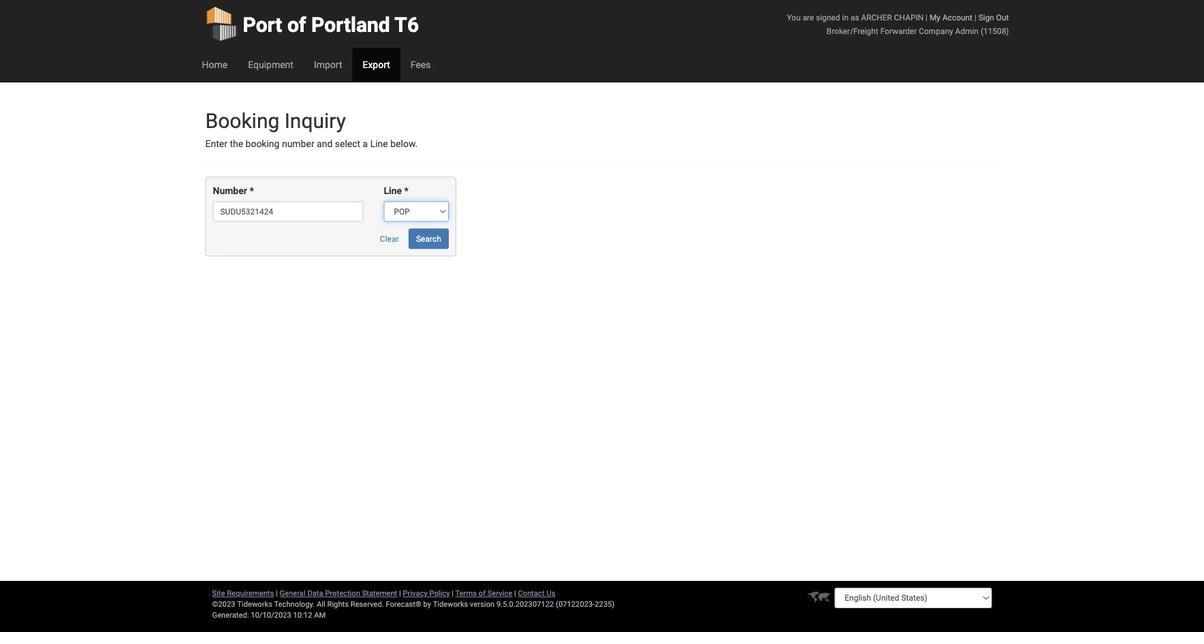 Task type: locate. For each thing, give the bounding box(es) containing it.
line
[[370, 138, 388, 149], [384, 185, 402, 196]]

broker/freight
[[827, 26, 878, 36]]

0 horizontal spatial *
[[250, 185, 254, 196]]

site
[[212, 589, 225, 598]]

import
[[314, 59, 342, 70]]

us
[[546, 589, 555, 598]]

port of portland t6
[[243, 13, 419, 37]]

a
[[363, 138, 368, 149]]

forwarder
[[880, 26, 917, 36]]

the
[[230, 138, 243, 149]]

chapin
[[894, 13, 924, 22]]

search button
[[409, 228, 449, 249]]

protection
[[325, 589, 360, 598]]

number
[[282, 138, 314, 149]]

of up version
[[479, 589, 486, 598]]

of right port
[[287, 13, 306, 37]]

sign out link
[[979, 13, 1009, 22]]

0 vertical spatial line
[[370, 138, 388, 149]]

terms
[[455, 589, 477, 598]]

import button
[[304, 48, 352, 82]]

contact us link
[[518, 589, 555, 598]]

t6
[[395, 13, 419, 37]]

line up clear
[[384, 185, 402, 196]]

you
[[787, 13, 801, 22]]

my account link
[[930, 13, 973, 22]]

* down below.
[[404, 185, 409, 196]]

generated:
[[212, 611, 249, 619]]

by
[[423, 600, 431, 609]]

select
[[335, 138, 360, 149]]

line right a
[[370, 138, 388, 149]]

©2023 tideworks
[[212, 600, 272, 609]]

and
[[317, 138, 333, 149]]

fees button
[[400, 48, 441, 82]]

enter
[[205, 138, 227, 149]]

of
[[287, 13, 306, 37], [479, 589, 486, 598]]

| left the general
[[276, 589, 278, 598]]

* right number
[[250, 185, 254, 196]]

search
[[416, 234, 441, 243]]

*
[[250, 185, 254, 196], [404, 185, 409, 196]]

* for line *
[[404, 185, 409, 196]]

1 vertical spatial of
[[479, 589, 486, 598]]

line *
[[384, 185, 409, 196]]

line inside booking inquiry enter the booking number and select a line below.
[[370, 138, 388, 149]]

(11508)
[[981, 26, 1009, 36]]

you are signed in as archer chapin | my account | sign out broker/freight forwarder company admin (11508)
[[787, 13, 1009, 36]]

1 * from the left
[[250, 185, 254, 196]]

privacy policy link
[[403, 589, 450, 598]]

port of portland t6 link
[[205, 0, 419, 48]]

1 horizontal spatial *
[[404, 185, 409, 196]]

contact
[[518, 589, 545, 598]]

export
[[363, 59, 390, 70]]

my
[[930, 13, 941, 22]]

company
[[919, 26, 953, 36]]

|
[[926, 13, 928, 22], [975, 13, 977, 22], [276, 589, 278, 598], [399, 589, 401, 598], [452, 589, 454, 598], [514, 589, 516, 598]]

0 horizontal spatial of
[[287, 13, 306, 37]]

1 horizontal spatial of
[[479, 589, 486, 598]]

2 * from the left
[[404, 185, 409, 196]]

of inside site requirements | general data protection statement | privacy policy | terms of service | contact us ©2023 tideworks technology. all rights reserved. forecast® by tideworks version 9.5.0.202307122 (07122023-2235) generated: 10/10/2023 10:12 am
[[479, 589, 486, 598]]

equipment
[[248, 59, 293, 70]]

export button
[[352, 48, 400, 82]]

general
[[280, 589, 306, 598]]

statement
[[362, 589, 397, 598]]

policy
[[429, 589, 450, 598]]

| up tideworks
[[452, 589, 454, 598]]

| up 9.5.0.202307122
[[514, 589, 516, 598]]

general data protection statement link
[[280, 589, 397, 598]]



Task type: describe. For each thing, give the bounding box(es) containing it.
inquiry
[[284, 109, 346, 133]]

fees
[[411, 59, 431, 70]]

admin
[[955, 26, 979, 36]]

port
[[243, 13, 282, 37]]

forecast®
[[386, 600, 421, 609]]

archer
[[861, 13, 892, 22]]

data
[[307, 589, 323, 598]]

10/10/2023
[[251, 611, 291, 619]]

sign
[[979, 13, 994, 22]]

rights
[[327, 600, 349, 609]]

number
[[213, 185, 247, 196]]

service
[[488, 589, 512, 598]]

terms of service link
[[455, 589, 512, 598]]

10:12
[[293, 611, 312, 619]]

booking inquiry enter the booking number and select a line below.
[[205, 109, 418, 149]]

site requirements link
[[212, 589, 274, 598]]

site requirements | general data protection statement | privacy policy | terms of service | contact us ©2023 tideworks technology. all rights reserved. forecast® by tideworks version 9.5.0.202307122 (07122023-2235) generated: 10/10/2023 10:12 am
[[212, 589, 615, 619]]

signed
[[816, 13, 840, 22]]

in
[[842, 13, 849, 22]]

portland
[[311, 13, 390, 37]]

account
[[943, 13, 973, 22]]

privacy
[[403, 589, 428, 598]]

clear button
[[372, 228, 406, 249]]

Number * text field
[[213, 201, 363, 222]]

equipment button
[[238, 48, 304, 82]]

as
[[851, 13, 859, 22]]

version
[[470, 600, 495, 609]]

technology.
[[274, 600, 315, 609]]

am
[[314, 611, 326, 619]]

requirements
[[227, 589, 274, 598]]

below.
[[390, 138, 418, 149]]

| left sign
[[975, 13, 977, 22]]

home
[[202, 59, 228, 70]]

1 vertical spatial line
[[384, 185, 402, 196]]

0 vertical spatial of
[[287, 13, 306, 37]]

booking
[[205, 109, 279, 133]]

9.5.0.202307122
[[497, 600, 554, 609]]

* for number *
[[250, 185, 254, 196]]

| up forecast®
[[399, 589, 401, 598]]

(07122023-
[[556, 600, 595, 609]]

out
[[996, 13, 1009, 22]]

number *
[[213, 185, 254, 196]]

2235)
[[595, 600, 615, 609]]

all
[[317, 600, 325, 609]]

booking
[[246, 138, 280, 149]]

clear
[[380, 234, 399, 243]]

home button
[[192, 48, 238, 82]]

| left my
[[926, 13, 928, 22]]

tideworks
[[433, 600, 468, 609]]

reserved.
[[351, 600, 384, 609]]

are
[[803, 13, 814, 22]]



Task type: vqa. For each thing, say whether or not it's contained in the screenshot.
the Search By
no



